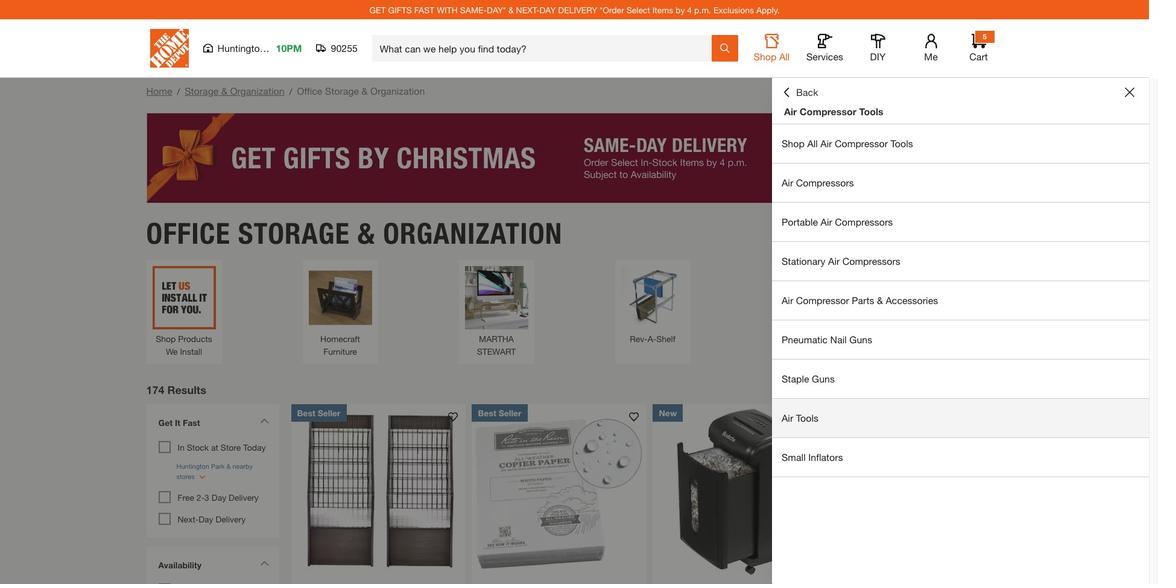 Task type: locate. For each thing, give the bounding box(es) containing it.
/ right home
[[177, 86, 180, 97]]

next-day delivery
[[178, 514, 246, 524]]

1 seller from the left
[[318, 408, 341, 418]]

we
[[166, 346, 178, 356]]

0 vertical spatial shop
[[754, 51, 777, 62]]

rev-
[[630, 333, 648, 344]]

air compressor parts & accessories
[[782, 294, 938, 306]]

get gifts fast with same-day* & next-day delivery *order select items by 4 p.m. exclusions apply.
[[370, 5, 780, 15]]

shop up we
[[156, 333, 176, 344]]

0 horizontal spatial shop
[[156, 333, 176, 344]]

compressors up portable air compressors in the right top of the page
[[796, 177, 854, 188]]

1 vertical spatial guns
[[812, 373, 835, 384]]

0 horizontal spatial /
[[177, 86, 180, 97]]

all inside button
[[780, 51, 790, 62]]

0 horizontal spatial all
[[780, 51, 790, 62]]

availability link
[[152, 552, 273, 580]]

1 horizontal spatial all
[[808, 138, 818, 149]]

compressor
[[800, 106, 857, 117], [835, 138, 888, 149], [796, 294, 849, 306]]

next-day delivery link
[[178, 514, 246, 524]]

2 vertical spatial shop
[[156, 333, 176, 344]]

1 horizontal spatial best seller
[[478, 408, 522, 418]]

exclusions
[[714, 5, 754, 15]]

homecraft furniture image
[[309, 266, 372, 329]]

compressor down back
[[800, 106, 857, 117]]

stock
[[187, 442, 209, 452]]

shop inside button
[[754, 51, 777, 62]]

guns
[[850, 334, 873, 345], [812, 373, 835, 384]]

0 vertical spatial compressors
[[796, 177, 854, 188]]

guns right nail
[[850, 334, 873, 345]]

0 vertical spatial guns
[[850, 334, 873, 345]]

delivery
[[558, 5, 598, 15]]

day
[[540, 5, 556, 15]]

1 best seller from the left
[[297, 408, 341, 418]]

martha
[[479, 333, 514, 344]]

1 horizontal spatial tools
[[859, 106, 884, 117]]

air compressors link
[[772, 164, 1149, 202]]

small inflators
[[782, 451, 843, 463]]

small
[[782, 451, 806, 463]]

shop inside menu
[[782, 138, 805, 149]]

get it fast
[[158, 417, 200, 428]]

0 horizontal spatial best
[[297, 408, 315, 418]]

feedback link image
[[1142, 204, 1159, 269]]

stationary air compressors link
[[772, 242, 1149, 281]]

air
[[784, 106, 797, 117], [821, 138, 832, 149], [782, 177, 794, 188], [821, 216, 833, 227], [828, 255, 840, 267], [782, 294, 794, 306], [782, 412, 794, 424]]

huntington
[[218, 42, 265, 54]]

in stock at store today link
[[178, 442, 266, 452]]

get it fast link
[[152, 410, 273, 438]]

shelf
[[657, 333, 676, 344]]

0 horizontal spatial best seller
[[297, 408, 341, 418]]

*order
[[600, 5, 624, 15]]

air tools link
[[772, 399, 1149, 437]]

shop products we install image
[[152, 266, 216, 329]]

2 vertical spatial compressors
[[843, 255, 901, 267]]

me button
[[912, 34, 951, 63]]

delivery right 3
[[229, 492, 259, 502]]

sponsored banner image
[[146, 113, 1003, 203]]

fast
[[414, 5, 435, 15]]

delivery down free 2-3 day delivery
[[216, 514, 246, 524]]

wooden free standing 6-tier display literature brochure magazine rack in black (2-pack) image
[[291, 404, 466, 579]]

best
[[297, 408, 315, 418], [478, 408, 496, 418]]

air compressors
[[782, 177, 854, 188]]

2 best seller from the left
[[478, 408, 522, 418]]

services button
[[806, 34, 844, 63]]

1 vertical spatial delivery
[[216, 514, 246, 524]]

air tools
[[782, 412, 819, 424]]

apply.
[[757, 5, 780, 15]]

2 vertical spatial compressor
[[796, 294, 849, 306]]

compressors up stationary air compressors
[[835, 216, 893, 227]]

parts
[[852, 294, 875, 306]]

mounted
[[801, 333, 835, 344]]

homecraft
[[320, 333, 360, 344]]

all up back button
[[780, 51, 790, 62]]

staple
[[782, 373, 810, 384]]

shop
[[754, 51, 777, 62], [782, 138, 805, 149], [156, 333, 176, 344]]

compressors up parts
[[843, 255, 901, 267]]

2 seller from the left
[[499, 408, 522, 418]]

guns right staple
[[812, 373, 835, 384]]

seller for "all-weather 8-1/2 in. x 11 in. 20 lbs. bulk copier paper, white (500-sheet pack)" image on the bottom of page
[[499, 408, 522, 418]]

1 horizontal spatial /
[[289, 86, 292, 97]]

diy
[[870, 51, 886, 62]]

1 vertical spatial all
[[808, 138, 818, 149]]

martha stewart link
[[465, 266, 528, 358]]

furniture
[[323, 346, 357, 356]]

seller
[[318, 408, 341, 418], [499, 408, 522, 418]]

compressor down air compressor tools
[[835, 138, 888, 149]]

shop up air compressors
[[782, 138, 805, 149]]

nail
[[831, 334, 847, 345]]

1 / from the left
[[177, 86, 180, 97]]

day right 3
[[212, 492, 226, 502]]

1 horizontal spatial shop
[[754, 51, 777, 62]]

1 horizontal spatial seller
[[499, 408, 522, 418]]

compressors for portable
[[835, 216, 893, 227]]

1 vertical spatial shop
[[782, 138, 805, 149]]

seller for wooden free standing 6-tier display literature brochure magazine rack in black (2-pack) image
[[318, 408, 341, 418]]

day down 3
[[199, 514, 213, 524]]

1 vertical spatial day
[[199, 514, 213, 524]]

2 best from the left
[[478, 408, 496, 418]]

1 horizontal spatial guns
[[850, 334, 873, 345]]

compressors for stationary
[[843, 255, 901, 267]]

air up portable
[[782, 177, 794, 188]]

2 horizontal spatial tools
[[891, 138, 913, 149]]

/ down 10pm
[[289, 86, 292, 97]]

2 vertical spatial tools
[[796, 412, 819, 424]]

the home depot logo image
[[150, 29, 189, 68]]

portable
[[782, 216, 818, 227]]

shop inside shop products we install
[[156, 333, 176, 344]]

1 best from the left
[[297, 408, 315, 418]]

best seller for wooden free standing 6-tier display literature brochure magazine rack in black (2-pack) image
[[297, 408, 341, 418]]

4
[[687, 5, 692, 15]]

1 vertical spatial compressors
[[835, 216, 893, 227]]

stationary
[[782, 255, 826, 267]]

best for wooden free standing 6-tier display literature brochure magazine rack in black (2-pack) image
[[297, 408, 315, 418]]

diy button
[[859, 34, 898, 63]]

items
[[653, 5, 674, 15]]

174 results
[[146, 383, 206, 396]]

office storage & organization
[[146, 216, 563, 251]]

shop products we install link
[[152, 266, 216, 358]]

organization
[[230, 85, 285, 97], [371, 85, 425, 97], [383, 216, 563, 251]]

0 horizontal spatial office
[[146, 216, 231, 251]]

results
[[167, 383, 206, 396]]

accessories
[[886, 294, 938, 306]]

best for "all-weather 8-1/2 in. x 11 in. 20 lbs. bulk copier paper, white (500-sheet pack)" image on the bottom of page
[[478, 408, 496, 418]]

0 vertical spatial all
[[780, 51, 790, 62]]

rev a shelf image
[[621, 266, 685, 329]]

pneumatic nail guns link
[[772, 320, 1149, 359]]

0 vertical spatial office
[[297, 85, 322, 97]]

all inside menu
[[808, 138, 818, 149]]

next-
[[178, 514, 199, 524]]

1 vertical spatial tools
[[891, 138, 913, 149]]

2 horizontal spatial shop
[[782, 138, 805, 149]]

menu
[[772, 124, 1149, 477]]

0 vertical spatial tools
[[859, 106, 884, 117]]

services
[[807, 51, 844, 62]]

air right portable
[[821, 216, 833, 227]]

same-
[[460, 5, 487, 15]]

day
[[212, 492, 226, 502], [199, 514, 213, 524]]

compressors
[[796, 177, 854, 188], [835, 216, 893, 227], [843, 255, 901, 267]]

0 vertical spatial compressor
[[800, 106, 857, 117]]

office
[[297, 85, 322, 97], [146, 216, 231, 251]]

tools
[[859, 106, 884, 117], [891, 138, 913, 149], [796, 412, 819, 424]]

all down air compressor tools
[[808, 138, 818, 149]]

1 horizontal spatial best
[[478, 408, 496, 418]]

all for shop all
[[780, 51, 790, 62]]

shop for shop products we install
[[156, 333, 176, 344]]

compressor up mounted
[[796, 294, 849, 306]]

delivery
[[229, 492, 259, 502], [216, 514, 246, 524]]

staple guns
[[782, 373, 835, 384]]

0 horizontal spatial seller
[[318, 408, 341, 418]]

shop down apply.
[[754, 51, 777, 62]]

pneumatic
[[782, 334, 828, 345]]

air compressor parts & accessories link
[[772, 281, 1149, 320]]



Task type: describe. For each thing, give the bounding box(es) containing it.
get
[[370, 5, 386, 15]]

wall
[[783, 333, 799, 344]]

cart 5
[[970, 32, 988, 62]]

compressor for tools
[[800, 106, 857, 117]]

today
[[243, 442, 266, 452]]

homecraft furniture
[[320, 333, 360, 356]]

home / storage & organization / office storage & organization
[[146, 85, 425, 97]]

0 horizontal spatial guns
[[812, 373, 835, 384]]

wall mounted link
[[777, 266, 841, 345]]

install
[[180, 346, 202, 356]]

& inside air compressor parts & accessories link
[[877, 294, 883, 306]]

back button
[[782, 86, 818, 98]]

wall mounted
[[783, 333, 835, 344]]

next-
[[516, 5, 540, 15]]

with
[[437, 5, 458, 15]]

office supplies image
[[934, 266, 997, 329]]

gifts
[[388, 5, 412, 15]]

p.m.
[[694, 5, 711, 15]]

menu containing shop all air compressor tools
[[772, 124, 1149, 477]]

cx8 crosscut shredder image
[[834, 404, 1009, 579]]

stewart
[[477, 346, 516, 356]]

air up the small
[[782, 412, 794, 424]]

shop all
[[754, 51, 790, 62]]

all-weather 8-1/2 in. x 11 in. 20 lbs. bulk copier paper, white (500-sheet pack) image
[[472, 404, 647, 579]]

wall mounted image
[[777, 266, 841, 329]]

best seller for "all-weather 8-1/2 in. x 11 in. 20 lbs. bulk copier paper, white (500-sheet pack)" image on the bottom of page
[[478, 408, 522, 418]]

shop for shop all
[[754, 51, 777, 62]]

174
[[146, 383, 164, 396]]

0 vertical spatial day
[[212, 492, 226, 502]]

martha stewart
[[477, 333, 516, 356]]

air compressor tools
[[784, 106, 884, 117]]

30 l/7.9 gal. paper shredder cross cut document shredder for credit card/cd/junk mail shredder for office home image
[[653, 404, 828, 579]]

90255 button
[[316, 42, 358, 54]]

air down air compressor tools
[[821, 138, 832, 149]]

shop all air compressor tools link
[[772, 124, 1149, 163]]

shop all button
[[753, 34, 791, 63]]

products
[[178, 333, 212, 344]]

fast
[[183, 417, 200, 428]]

free
[[178, 492, 194, 502]]

all for shop all air compressor tools
[[808, 138, 818, 149]]

1 vertical spatial compressor
[[835, 138, 888, 149]]

by
[[676, 5, 685, 15]]

me
[[925, 51, 938, 62]]

home link
[[146, 85, 172, 97]]

pneumatic nail guns
[[782, 334, 873, 345]]

home
[[146, 85, 172, 97]]

2 / from the left
[[289, 86, 292, 97]]

staple guns link
[[772, 360, 1149, 398]]

0 horizontal spatial tools
[[796, 412, 819, 424]]

air up wall at the right
[[782, 294, 794, 306]]

in
[[178, 442, 185, 452]]

at
[[211, 442, 218, 452]]

shop for shop all air compressor tools
[[782, 138, 805, 149]]

portable air compressors link
[[772, 203, 1149, 241]]

cart
[[970, 51, 988, 62]]

in stock at store today
[[178, 442, 266, 452]]

compressor for parts
[[796, 294, 849, 306]]

What can we help you find today? search field
[[380, 36, 711, 61]]

air down back button
[[784, 106, 797, 117]]

free 2-3 day delivery link
[[178, 492, 259, 502]]

90255
[[331, 42, 358, 54]]

drawer close image
[[1125, 87, 1135, 97]]

inflators
[[809, 451, 843, 463]]

get
[[158, 417, 173, 428]]

portable air compressors
[[782, 216, 893, 227]]

1 vertical spatial office
[[146, 216, 231, 251]]

it
[[175, 417, 180, 428]]

air right stationary
[[828, 255, 840, 267]]

1 horizontal spatial office
[[297, 85, 322, 97]]

stationary air compressors
[[782, 255, 901, 267]]

3
[[205, 492, 209, 502]]

select
[[627, 5, 650, 15]]

rev-a-shelf
[[630, 333, 676, 344]]

rev-a-shelf link
[[621, 266, 685, 345]]

10pm
[[276, 42, 302, 54]]

5
[[983, 32, 987, 41]]

small inflators link
[[772, 438, 1149, 477]]

day*
[[487, 5, 506, 15]]

back
[[796, 86, 818, 98]]

homecraft furniture link
[[309, 266, 372, 358]]

huntington park
[[218, 42, 288, 54]]

shop all air compressor tools
[[782, 138, 913, 149]]

martha stewart image
[[465, 266, 528, 329]]

a-
[[648, 333, 657, 344]]

storage & organization link
[[185, 85, 285, 97]]

store
[[221, 442, 241, 452]]

0 vertical spatial delivery
[[229, 492, 259, 502]]

availability
[[158, 560, 202, 570]]

park
[[268, 42, 288, 54]]

shop products we install
[[156, 333, 212, 356]]



Task type: vqa. For each thing, say whether or not it's contained in the screenshot.
Storage & Organization LINK
yes



